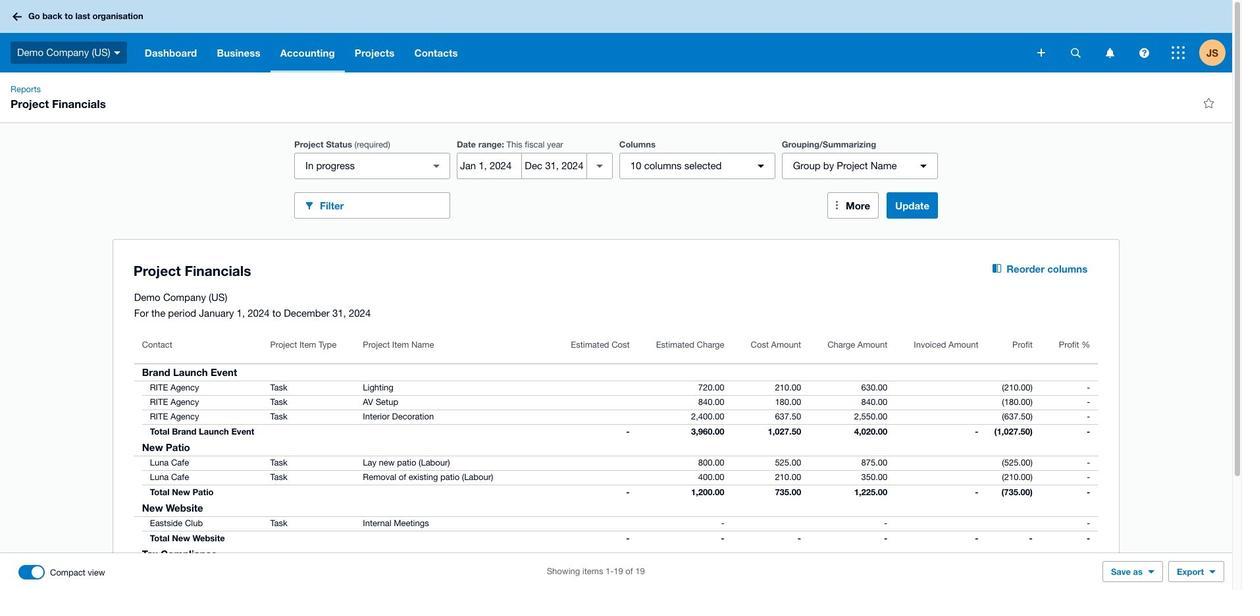 Task type: vqa. For each thing, say whether or not it's contained in the screenshot.
Report title field
yes



Task type: describe. For each thing, give the bounding box(es) containing it.
report output element
[[134, 332, 1099, 590]]

Report title field
[[130, 256, 962, 286]]

Select end date field
[[522, 153, 587, 178]]

open image
[[423, 153, 450, 179]]

In progress text field
[[295, 153, 426, 178]]

0 horizontal spatial svg image
[[114, 51, 120, 54]]



Task type: locate. For each thing, give the bounding box(es) containing it.
2 horizontal spatial svg image
[[1071, 48, 1081, 58]]

list of convenience dates image
[[587, 153, 613, 179]]

None field
[[294, 153, 450, 179]]

svg image
[[1071, 48, 1081, 58], [1038, 49, 1046, 57], [114, 51, 120, 54]]

1 horizontal spatial svg image
[[1038, 49, 1046, 57]]

add to favorites image
[[1196, 90, 1222, 116]]

Select start date field
[[458, 153, 522, 178]]

banner
[[0, 0, 1233, 72]]

svg image
[[13, 12, 22, 21], [1172, 46, 1185, 59], [1106, 48, 1115, 58], [1140, 48, 1149, 58]]



